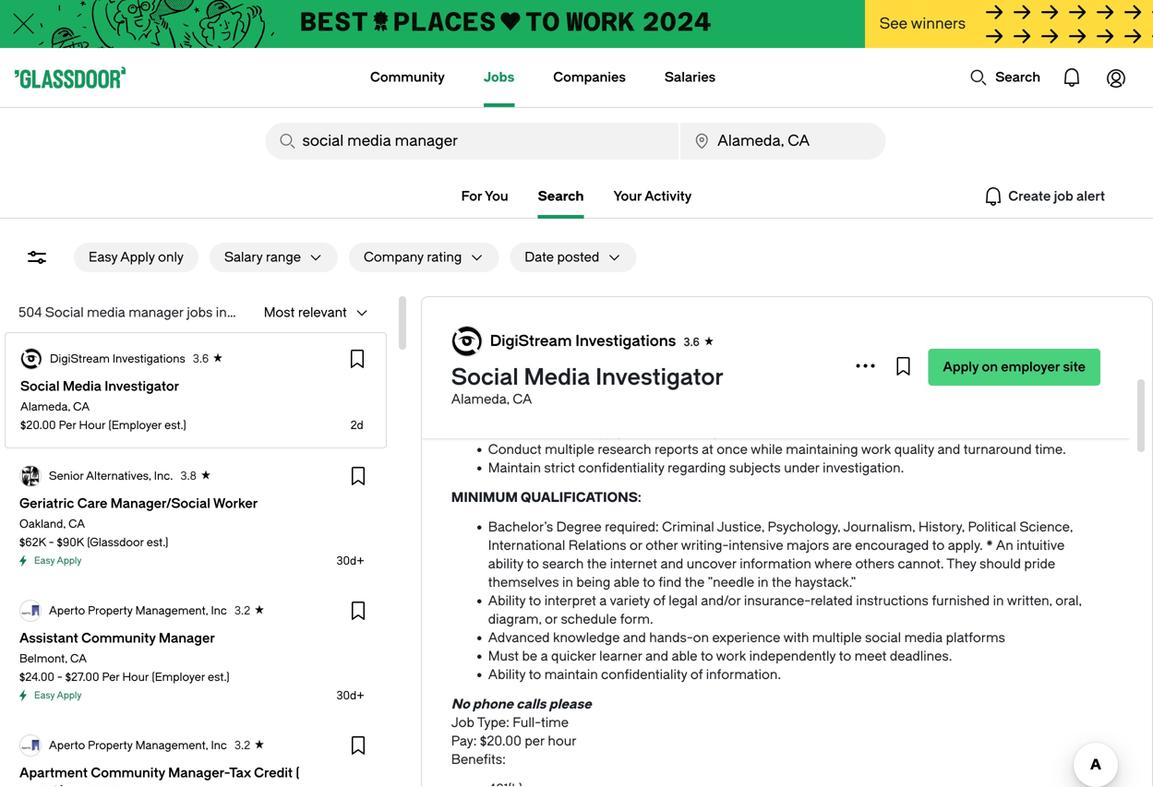 Task type: locate. For each thing, give the bounding box(es) containing it.
easy right open filter menu icon
[[89, 250, 118, 265]]

and up "find"
[[661, 557, 684, 572]]

in up insurance-
[[758, 575, 769, 591]]

$20.00 down type:
[[480, 734, 522, 750]]

writing-
[[681, 539, 729, 554]]

1 horizontal spatial none field
[[681, 123, 886, 160]]

easy apply for $27.00
[[34, 691, 82, 702]]

1 vertical spatial 3.6
[[193, 353, 209, 366]]

hour up senior alternatives, inc.
[[79, 419, 106, 432]]

management, up belmont, ca $24.00 - $27.00 per hour (employer est.)
[[135, 605, 208, 618]]

0 vertical spatial with
[[569, 332, 594, 347]]

2 vertical spatial of
[[691, 668, 703, 683]]

investigation. up at
[[672, 424, 753, 439]]

the up insurance-
[[772, 575, 792, 591]]

digistream for right digistream investigations logo
[[490, 333, 572, 350]]

science,
[[1020, 520, 1073, 535]]

1 aperto property management, inc from the top
[[49, 605, 227, 618]]

and down possible
[[579, 405, 602, 421]]

2 property from the top
[[88, 740, 133, 753]]

1 horizontal spatial $20.00
[[480, 734, 522, 750]]

0 vertical spatial -
[[49, 537, 54, 550]]

salary range button
[[210, 243, 301, 272]]

1 horizontal spatial regarding
[[1018, 369, 1076, 384]]

1 horizontal spatial per
[[102, 672, 120, 684]]

of inside work closely with team members on complex cases to resolve identities on social media or databases. exhibit excellent verbal and written communication with team members and/or clients regarding workflow, possible opportunities or problem files. read, analyze, and distill large amounts of information from social networking profiles, online forms and articles, and apply it to an investigation. conduct multiple research reports at once while maintaining work quality and turnaround time. maintain strict confidentiality regarding subjects under investigation.
[[732, 405, 744, 421]]

0 vertical spatial multiple
[[545, 442, 595, 458]]

1 vertical spatial search
[[538, 189, 584, 204]]

aperto down $27.00
[[49, 740, 85, 753]]

digistream up alameda, ca $20.00 per hour (employer est.)
[[50, 353, 110, 366]]

jobs
[[484, 70, 515, 85]]

1 vertical spatial team
[[833, 369, 865, 384]]

0 vertical spatial aperto
[[49, 605, 85, 618]]

Search keyword field
[[266, 123, 679, 160]]

able up variety
[[614, 575, 640, 591]]

0 horizontal spatial members
[[633, 332, 692, 347]]

management,
[[135, 605, 208, 618], [135, 740, 208, 753]]

ca down exhibit
[[513, 392, 532, 407]]

digistream investigations
[[490, 333, 676, 350], [50, 353, 185, 366]]

able down hands-
[[672, 649, 698, 665]]

0 vertical spatial digistream
[[490, 333, 572, 350]]

alameda, down exhibit
[[451, 392, 510, 407]]

1 vertical spatial 30d+
[[337, 690, 365, 703]]

alameda, inside social media investigator alameda, ca
[[451, 392, 510, 407]]

0 horizontal spatial media
[[87, 305, 125, 321]]

2 aperto property management, inc from the top
[[49, 740, 227, 753]]

2d
[[351, 419, 364, 432]]

0 horizontal spatial $20.00
[[20, 419, 56, 432]]

media up deadlines.
[[905, 631, 943, 646]]

digistream up exhibit
[[490, 333, 572, 350]]

digistream investigations logo image down 504
[[21, 349, 42, 369]]

1 vertical spatial digistream
[[50, 353, 110, 366]]

posted
[[557, 250, 600, 265]]

cases
[[771, 332, 807, 347]]

hour inside alameda, ca $20.00 per hour (employer est.)
[[79, 419, 106, 432]]

ca up $90k
[[68, 518, 85, 531]]

per up senior on the bottom left of the page
[[59, 419, 76, 432]]

$20.00 up senior alternatives, inc. logo
[[20, 419, 56, 432]]

winners
[[911, 15, 966, 32]]

1 vertical spatial investigations
[[113, 353, 185, 366]]

digistream investigations up excellent
[[490, 333, 676, 350]]

0 vertical spatial $20.00
[[20, 419, 56, 432]]

0 horizontal spatial per
[[59, 419, 76, 432]]

a
[[600, 594, 607, 609], [541, 649, 548, 665]]

Search location field
[[681, 123, 886, 160]]

property down $27.00
[[88, 740, 133, 753]]

2 vertical spatial social
[[865, 631, 902, 646]]

ability down must
[[488, 668, 526, 683]]

0 vertical spatial social
[[952, 332, 988, 347]]

and/or inside work closely with team members on complex cases to resolve identities on social media or databases. exhibit excellent verbal and written communication with team members and/or clients regarding workflow, possible opportunities or problem files. read, analyze, and distill large amounts of information from social networking profiles, online forms and articles, and apply it to an investigation. conduct multiple research reports at once while maintaining work quality and turnaround time. maintain strict confidentiality regarding subjects under investigation.
[[931, 369, 971, 384]]

1 vertical spatial aperto property management, inc
[[49, 740, 227, 753]]

digistream investigations logo image inside jobs list element
[[21, 349, 42, 369]]

aperto property management, inc up belmont, ca $24.00 - $27.00 per hour (employer est.)
[[49, 605, 227, 618]]

and up opportunities at right
[[632, 369, 655, 384]]

salary
[[224, 250, 263, 265]]

easy apply down $90k
[[34, 556, 82, 567]]

regarding up online
[[1018, 369, 1076, 384]]

with right closely
[[569, 332, 594, 347]]

1 horizontal spatial social
[[451, 365, 519, 391]]

per right $27.00
[[102, 672, 120, 684]]

2 vertical spatial with
[[784, 631, 809, 646]]

1 vertical spatial ability
[[488, 668, 526, 683]]

search up date posted
[[538, 189, 584, 204]]

required:
[[605, 520, 659, 535]]

and/or up the networking
[[931, 369, 971, 384]]

0 vertical spatial a
[[600, 594, 607, 609]]

property for second aperto property management, inc logo
[[88, 740, 133, 753]]

you
[[485, 189, 509, 204]]

community link
[[370, 48, 445, 107]]

1 vertical spatial aperto property management, inc logo image
[[20, 736, 41, 756]]

1 horizontal spatial and/or
[[931, 369, 971, 384]]

investigations up verbal
[[576, 333, 676, 350]]

history,
[[919, 520, 965, 535]]

aperto property management, inc for second aperto property management, inc logo
[[49, 740, 227, 753]]

to down history,
[[933, 539, 945, 554]]

1 vertical spatial easy apply
[[34, 691, 82, 702]]

0 vertical spatial search
[[996, 70, 1041, 85]]

2 vertical spatial media
[[905, 631, 943, 646]]

confidentiality down learner
[[601, 668, 688, 683]]

no
[[451, 697, 470, 713]]

work inside work closely with team members on complex cases to resolve identities on social media or databases. exhibit excellent verbal and written communication with team members and/or clients regarding workflow, possible opportunities or problem files. read, analyze, and distill large amounts of information from social networking profiles, online forms and articles, and apply it to an investigation. conduct multiple research reports at once while maintaining work quality and turnaround time. maintain strict confidentiality regarding subjects under investigation.
[[862, 442, 892, 458]]

the up legal
[[685, 575, 705, 591]]

hour inside belmont, ca $24.00 - $27.00 per hour (employer est.)
[[122, 672, 149, 684]]

justice,
[[717, 520, 765, 535]]

to right it
[[638, 424, 650, 439]]

2 horizontal spatial of
[[732, 405, 744, 421]]

social up meet
[[865, 631, 902, 646]]

lottie animation container image inside search button
[[970, 68, 989, 87]]

3.6
[[684, 336, 700, 349], [193, 353, 209, 366]]

confidentiality down research
[[579, 461, 665, 476]]

investigation. down maintaining
[[823, 461, 905, 476]]

others
[[856, 557, 895, 572]]

property
[[88, 605, 133, 618], [88, 740, 133, 753]]

databases.
[[488, 350, 555, 365]]

or up amounts on the right of page
[[689, 387, 702, 402]]

alameda, inside alameda, ca $20.00 per hour (employer est.)
[[20, 401, 70, 414]]

ca inside the oakland, ca $62k - $90k (glassdoor est.)
[[68, 518, 85, 531]]

social right from
[[855, 405, 891, 421]]

2 management, from the top
[[135, 740, 208, 753]]

hour
[[548, 734, 577, 750]]

1 horizontal spatial work
[[862, 442, 892, 458]]

3.6 for digistream investigations logo in the jobs list element
[[193, 353, 209, 366]]

0 horizontal spatial digistream investigations
[[50, 353, 185, 366]]

1 none field from the left
[[266, 123, 679, 160]]

0 horizontal spatial digistream
[[50, 353, 110, 366]]

media
[[87, 305, 125, 321], [991, 332, 1029, 347], [905, 631, 943, 646]]

ca inside alameda, ca $20.00 per hour (employer est.)
[[73, 401, 90, 414]]

encouraged
[[856, 539, 929, 554]]

1 30d+ from the top
[[337, 555, 365, 568]]

1 vertical spatial social
[[451, 365, 519, 391]]

apply up the profiles,
[[943, 360, 979, 375]]

0 vertical spatial 30d+
[[337, 555, 365, 568]]

0 vertical spatial inc
[[211, 605, 227, 618]]

cannot.
[[898, 557, 944, 572]]

easy apply only button
[[74, 243, 199, 272]]

minimum qualifications:
[[451, 490, 642, 506]]

0 vertical spatial hour
[[79, 419, 106, 432]]

2 horizontal spatial the
[[772, 575, 792, 591]]

aperto property management, inc logo image
[[20, 601, 41, 622], [20, 736, 41, 756]]

search down see winners link
[[996, 70, 1041, 85]]

2 horizontal spatial alameda,
[[451, 392, 510, 407]]

lottie animation container image
[[297, 48, 371, 105], [297, 48, 371, 105], [1050, 55, 1095, 100], [1095, 55, 1139, 100], [970, 68, 989, 87]]

work
[[862, 442, 892, 458], [716, 649, 746, 665]]

for you
[[462, 189, 509, 204]]

easy down the "$62k"
[[34, 556, 55, 567]]

and down the read, at the left bottom of the page
[[488, 424, 511, 439]]

your activity
[[614, 189, 692, 204]]

1 horizontal spatial members
[[868, 369, 928, 384]]

lottie animation container image inside search button
[[970, 68, 989, 87]]

ca up $27.00
[[70, 653, 87, 666]]

inc
[[211, 605, 227, 618], [211, 740, 227, 753]]

1 vertical spatial multiple
[[813, 631, 862, 646]]

social up the read, at the left bottom of the page
[[451, 365, 519, 391]]

social right 504
[[45, 305, 84, 321]]

the
[[587, 557, 607, 572], [685, 575, 705, 591], [772, 575, 792, 591]]

easy apply only
[[89, 250, 184, 265]]

0 vertical spatial team
[[598, 332, 629, 347]]

3.6 down jobs
[[193, 353, 209, 366]]

members up investigator
[[633, 332, 692, 347]]

aperto property management, inc down belmont, ca $24.00 - $27.00 per hour (employer est.)
[[49, 740, 227, 753]]

easy down $24.00
[[34, 691, 55, 702]]

2 horizontal spatial media
[[991, 332, 1029, 347]]

1 vertical spatial hour
[[122, 672, 149, 684]]

2 vertical spatial easy
[[34, 691, 55, 702]]

apply on employer site button
[[929, 349, 1101, 386]]

2 30d+ from the top
[[337, 690, 365, 703]]

with up from
[[805, 369, 830, 384]]

1 vertical spatial and/or
[[701, 594, 741, 609]]

or down interpret
[[545, 612, 558, 628]]

digistream investigations logo image
[[452, 327, 482, 357], [21, 349, 42, 369]]

your activity link
[[614, 186, 692, 208]]

- for $27.00
[[57, 672, 63, 684]]

read,
[[488, 405, 524, 421]]

belmont, ca $24.00 - $27.00 per hour (employer est.)
[[19, 653, 230, 684]]

0 horizontal spatial work
[[716, 649, 746, 665]]

none field search keyword
[[266, 123, 679, 160]]

multiple up strict
[[545, 442, 595, 458]]

benefits:
[[451, 753, 506, 768]]

1 vertical spatial (employer
[[152, 672, 205, 684]]

1 vertical spatial confidentiality
[[601, 668, 688, 683]]

2 ability from the top
[[488, 668, 526, 683]]

lottie animation container image
[[1050, 55, 1095, 100], [1095, 55, 1139, 100], [970, 68, 989, 87]]

bachelor's degree required: criminal justice, psychology, journalism, history, political science, international relations or other writing-intensive majors are encouraged to apply. * an intuitive ability to search the internet and uncover information where others cannot. they should pride themselves in being able to find the "needle in the haystack." ability to interpret a variety of legal and/or insurance-related instructions furnished in written, oral, diagram, or schedule form. advanced knowledge and hands-on experience with multiple social media platforms must be a quicker learner and able to work independently to meet deadlines. ability to maintain confidentiality of information.
[[488, 520, 1082, 683]]

political
[[968, 520, 1017, 535]]

2 aperto from the top
[[49, 740, 85, 753]]

employer
[[1002, 360, 1060, 375]]

management, down belmont, ca $24.00 - $27.00 per hour (employer est.)
[[135, 740, 208, 753]]

0 vertical spatial aperto property management, inc
[[49, 605, 227, 618]]

work
[[488, 332, 520, 347]]

1 horizontal spatial investigation.
[[823, 461, 905, 476]]

0 vertical spatial and/or
[[931, 369, 971, 384]]

apply left 'only'
[[120, 250, 155, 265]]

most relevant button
[[249, 298, 347, 328]]

none field search location
[[681, 123, 886, 160]]

1 vertical spatial with
[[805, 369, 830, 384]]

multiple down related
[[813, 631, 862, 646]]

0 vertical spatial per
[[59, 419, 76, 432]]

- inside belmont, ca $24.00 - $27.00 per hour (employer est.)
[[57, 672, 63, 684]]

deadlines.
[[890, 649, 953, 665]]

ca inside belmont, ca $24.00 - $27.00 per hour (employer est.)
[[70, 653, 87, 666]]

search
[[543, 557, 584, 572]]

alameda, up senior alternatives, inc. logo
[[20, 401, 70, 414]]

(employer
[[108, 419, 162, 432], [152, 672, 205, 684]]

salary range
[[224, 250, 301, 265]]

of down "find"
[[653, 594, 666, 609]]

a right be
[[541, 649, 548, 665]]

property up belmont, ca $24.00 - $27.00 per hour (employer est.)
[[88, 605, 133, 618]]

1 vertical spatial easy
[[34, 556, 55, 567]]

turnaround
[[964, 442, 1032, 458]]

- for $90k
[[49, 537, 54, 550]]

oakland,
[[19, 518, 66, 531]]

management, for second aperto property management, inc logo from the bottom
[[135, 605, 208, 618]]

1 horizontal spatial digistream
[[490, 333, 572, 350]]

work left the quality
[[862, 442, 892, 458]]

apply
[[592, 424, 624, 439]]

work up information. on the bottom of the page
[[716, 649, 746, 665]]

date posted
[[525, 250, 600, 265]]

0 vertical spatial media
[[87, 305, 125, 321]]

0 horizontal spatial none field
[[266, 123, 679, 160]]

hour right $27.00
[[122, 672, 149, 684]]

est.) for oakland, ca $62k - $90k (glassdoor est.)
[[147, 537, 168, 550]]

most
[[264, 305, 295, 321]]

diagram,
[[488, 612, 542, 628]]

full-
[[513, 716, 541, 731]]

intuitive
[[1017, 539, 1065, 554]]

2 vertical spatial est.)
[[208, 672, 230, 684]]

regarding down at
[[668, 461, 726, 476]]

1 vertical spatial members
[[868, 369, 928, 384]]

senior alternatives, inc.
[[49, 470, 173, 483]]

a down the being
[[600, 594, 607, 609]]

0 vertical spatial investigation.
[[672, 424, 753, 439]]

1 3.2 from the top
[[234, 605, 251, 618]]

3.6 up the written
[[684, 336, 700, 349]]

1 horizontal spatial investigations
[[576, 333, 676, 350]]

ca for alameda, ca $20.00 per hour (employer est.)
[[73, 401, 90, 414]]

504 social media manager jobs in alameda, ca
[[18, 305, 311, 321]]

- inside the oakland, ca $62k - $90k (glassdoor est.)
[[49, 537, 54, 550]]

to
[[810, 332, 823, 347], [638, 424, 650, 439], [933, 539, 945, 554], [527, 557, 539, 572], [643, 575, 656, 591], [529, 594, 542, 609], [701, 649, 713, 665], [839, 649, 852, 665], [529, 668, 542, 683]]

to left "find"
[[643, 575, 656, 591]]

est.)
[[165, 419, 186, 432], [147, 537, 168, 550], [208, 672, 230, 684]]

on inside bachelor's degree required: criminal justice, psychology, journalism, history, political science, international relations or other writing-intensive majors are encouraged to apply. * an intuitive ability to search the internet and uncover information where others cannot. they should pride themselves in being able to find the "needle in the haystack." ability to interpret a variety of legal and/or insurance-related instructions furnished in written, oral, diagram, or schedule form. advanced knowledge and hands-on experience with multiple social media platforms must be a quicker learner and able to work independently to meet deadlines. ability to maintain confidentiality of information.
[[693, 631, 709, 646]]

1 aperto from the top
[[49, 605, 85, 618]]

minimum
[[451, 490, 518, 506]]

0 horizontal spatial team
[[598, 332, 629, 347]]

1 horizontal spatial search
[[996, 70, 1041, 85]]

activity
[[645, 189, 692, 204]]

0 vertical spatial 3.2
[[234, 605, 251, 618]]

confidentiality inside work closely with team members on complex cases to resolve identities on social media or databases. exhibit excellent verbal and written communication with team members and/or clients regarding workflow, possible opportunities or problem files. read, analyze, and distill large amounts of information from social networking profiles, online forms and articles, and apply it to an investigation. conduct multiple research reports at once while maintaining work quality and turnaround time. maintain strict confidentiality regarding subjects under investigation.
[[579, 461, 665, 476]]

1 vertical spatial per
[[102, 672, 120, 684]]

ca inside social media investigator alameda, ca
[[513, 392, 532, 407]]

None field
[[266, 123, 679, 160], [681, 123, 886, 160]]

-
[[49, 537, 54, 550], [57, 672, 63, 684]]

1 property from the top
[[88, 605, 133, 618]]

apply down $27.00
[[57, 691, 82, 702]]

0 vertical spatial regarding
[[1018, 369, 1076, 384]]

clients
[[974, 369, 1014, 384]]

investigations for digistream investigations logo in the jobs list element
[[113, 353, 185, 366]]

in
[[216, 305, 227, 321], [563, 575, 574, 591], [758, 575, 769, 591], [994, 594, 1005, 609]]

to right cases
[[810, 332, 823, 347]]

easy apply
[[34, 556, 82, 567], [34, 691, 82, 702]]

2 none field from the left
[[681, 123, 886, 160]]

search
[[996, 70, 1041, 85], [538, 189, 584, 204]]

social up clients
[[952, 332, 988, 347]]

date posted button
[[510, 243, 600, 272]]

of down the problem
[[732, 405, 744, 421]]

social media investigator alameda, ca
[[451, 365, 724, 407]]

1 horizontal spatial able
[[672, 649, 698, 665]]

1 vertical spatial media
[[991, 332, 1029, 347]]

multiple inside work closely with team members on complex cases to resolve identities on social media or databases. exhibit excellent verbal and written communication with team members and/or clients regarding workflow, possible opportunities or problem files. read, analyze, and distill large amounts of information from social networking profiles, online forms and articles, and apply it to an investigation. conduct multiple research reports at once while maintaining work quality and turnaround time. maintain strict confidentiality regarding subjects under investigation.
[[545, 442, 595, 458]]

$20.00
[[20, 419, 56, 432], [480, 734, 522, 750]]

1 vertical spatial of
[[653, 594, 666, 609]]

search button
[[961, 59, 1050, 96]]

0 vertical spatial property
[[88, 605, 133, 618]]

on left employer
[[982, 360, 999, 375]]

ability up "diagram,"
[[488, 594, 526, 609]]

ability
[[488, 594, 526, 609], [488, 668, 526, 683]]

team up verbal
[[598, 332, 629, 347]]

1 horizontal spatial of
[[691, 668, 703, 683]]

problem
[[705, 387, 757, 402]]

investigations inside jobs list element
[[113, 353, 185, 366]]

0 horizontal spatial investigations
[[113, 353, 185, 366]]

est.) inside alameda, ca $20.00 per hour (employer est.)
[[165, 419, 186, 432]]

with up independently
[[784, 631, 809, 646]]

0 vertical spatial work
[[862, 442, 892, 458]]

form.
[[620, 612, 654, 628]]

open filter menu image
[[26, 247, 48, 269]]

0 horizontal spatial of
[[653, 594, 666, 609]]

1 vertical spatial 3.2
[[234, 740, 251, 753]]

3.6 inside jobs list element
[[193, 353, 209, 366]]

1 horizontal spatial 3.6
[[684, 336, 700, 349]]

- right the "$62k"
[[49, 537, 54, 550]]

est.) inside the oakland, ca $62k - $90k (glassdoor est.)
[[147, 537, 168, 550]]

1 management, from the top
[[135, 605, 208, 618]]

1 vertical spatial investigation.
[[823, 461, 905, 476]]

digistream investigations up alameda, ca $20.00 per hour (employer est.)
[[50, 353, 185, 366]]

0 vertical spatial 3.6
[[684, 336, 700, 349]]

1 easy apply from the top
[[34, 556, 82, 567]]

and/or down ""needle"
[[701, 594, 741, 609]]

1 vertical spatial est.)
[[147, 537, 168, 550]]

on down legal
[[693, 631, 709, 646]]

insurance-
[[744, 594, 811, 609]]

0 vertical spatial confidentiality
[[579, 461, 665, 476]]

1 horizontal spatial team
[[833, 369, 865, 384]]

ca up senior on the bottom left of the page
[[73, 401, 90, 414]]

social inside social media investigator alameda, ca
[[451, 365, 519, 391]]

of down hands-
[[691, 668, 703, 683]]

0 horizontal spatial and/or
[[701, 594, 741, 609]]

1 horizontal spatial alameda,
[[230, 305, 288, 321]]

1 horizontal spatial -
[[57, 672, 63, 684]]

1 vertical spatial $20.00
[[480, 734, 522, 750]]

aperto up belmont,
[[49, 605, 85, 618]]

conduct
[[488, 442, 542, 458]]

apply down $90k
[[57, 556, 82, 567]]

2 easy apply from the top
[[34, 691, 82, 702]]

digistream
[[490, 333, 572, 350], [50, 353, 110, 366]]

platforms
[[946, 631, 1006, 646]]

written,
[[1007, 594, 1053, 609]]

digistream inside jobs list element
[[50, 353, 110, 366]]

1 vertical spatial inc
[[211, 740, 227, 753]]

being
[[577, 575, 611, 591]]

0 horizontal spatial 3.6
[[193, 353, 209, 366]]



Task type: describe. For each thing, give the bounding box(es) containing it.
ca for belmont, ca $24.00 - $27.00 per hour (employer est.)
[[70, 653, 87, 666]]

be
[[522, 649, 538, 665]]

3.8
[[180, 470, 197, 483]]

or up internet
[[630, 539, 643, 554]]

0 horizontal spatial investigation.
[[672, 424, 753, 439]]

under
[[784, 461, 820, 476]]

easy inside button
[[89, 250, 118, 265]]

aperto for second aperto property management, inc logo from the bottom
[[49, 605, 85, 618]]

large
[[640, 405, 671, 421]]

on left complex
[[695, 332, 711, 347]]

and left apply
[[566, 424, 588, 439]]

workflow,
[[488, 387, 547, 402]]

information inside bachelor's degree required: criminal justice, psychology, journalism, history, political science, international relations or other writing-intensive majors are encouraged to apply. * an intuitive ability to search the internet and uncover information where others cannot. they should pride themselves in being able to find the "needle in the haystack." ability to interpret a variety of legal and/or insurance-related instructions furnished in written, oral, diagram, or schedule form. advanced knowledge and hands-on experience with multiple social media platforms must be a quicker learner and able to work independently to meet deadlines. ability to maintain confidentiality of information.
[[740, 557, 812, 572]]

0 horizontal spatial social
[[45, 305, 84, 321]]

30d+ for 3.2
[[337, 690, 365, 703]]

they
[[947, 557, 977, 572]]

furnished
[[932, 594, 990, 609]]

work closely with team members on complex cases to resolve identities on social media or databases. exhibit excellent verbal and written communication with team members and/or clients regarding workflow, possible opportunities or problem files. read, analyze, and distill large amounts of information from social networking profiles, online forms and articles, and apply it to an investigation. conduct multiple research reports at once while maintaining work quality and turnaround time. maintain strict confidentiality regarding subjects under investigation.
[[488, 332, 1096, 476]]

0 horizontal spatial able
[[614, 575, 640, 591]]

1 vertical spatial able
[[672, 649, 698, 665]]

$24.00
[[19, 672, 54, 684]]

independently
[[750, 649, 836, 665]]

verbal
[[592, 369, 629, 384]]

2 inc from the top
[[211, 740, 227, 753]]

at
[[702, 442, 714, 458]]

senior alternatives, inc. logo image
[[20, 466, 41, 487]]

media inside bachelor's degree required: criminal justice, psychology, journalism, history, political science, international relations or other writing-intensive majors are encouraged to apply. * an intuitive ability to search the internet and uncover information where others cannot. they should pride themselves in being able to find the "needle in the haystack." ability to interpret a variety of legal and/or insurance-related instructions furnished in written, oral, diagram, or schedule form. advanced knowledge and hands-on experience with multiple social media platforms must be a quicker learner and able to work independently to meet deadlines. ability to maintain confidentiality of information.
[[905, 631, 943, 646]]

multiple inside bachelor's degree required: criminal justice, psychology, journalism, history, political science, international relations or other writing-intensive majors are encouraged to apply. * an intuitive ability to search the internet and uncover information where others cannot. they should pride themselves in being able to find the "needle in the haystack." ability to interpret a variety of legal and/or insurance-related instructions furnished in written, oral, diagram, or schedule form. advanced knowledge and hands-on experience with multiple social media platforms must be a quicker learner and able to work independently to meet deadlines. ability to maintain confidentiality of information.
[[813, 631, 862, 646]]

to down be
[[529, 668, 542, 683]]

search inside button
[[996, 70, 1041, 85]]

est.) for alameda, ca $20.00 per hour (employer est.)
[[165, 419, 186, 432]]

manager
[[129, 305, 184, 321]]

search link
[[538, 186, 584, 208]]

quicker
[[551, 649, 596, 665]]

ability
[[488, 557, 524, 572]]

on right identities
[[933, 332, 949, 347]]

bachelor's
[[488, 520, 553, 535]]

per
[[525, 734, 545, 750]]

belmont,
[[19, 653, 67, 666]]

$62k
[[19, 537, 46, 550]]

work inside bachelor's degree required: criminal justice, psychology, journalism, history, political science, international relations or other writing-intensive majors are encouraged to apply. * an intuitive ability to search the internet and uncover information where others cannot. they should pride themselves in being able to find the "needle in the haystack." ability to interpret a variety of legal and/or insurance-related instructions furnished in written, oral, diagram, or schedule form. advanced knowledge and hands-on experience with multiple social media platforms must be a quicker learner and able to work independently to meet deadlines. ability to maintain confidentiality of information.
[[716, 649, 746, 665]]

0 horizontal spatial the
[[587, 557, 607, 572]]

in right jobs
[[216, 305, 227, 321]]

type:
[[477, 716, 510, 731]]

interpret
[[545, 594, 597, 609]]

maintain
[[545, 668, 598, 683]]

1 horizontal spatial the
[[685, 575, 705, 591]]

or up employer
[[1033, 332, 1045, 347]]

social inside bachelor's degree required: criminal justice, psychology, journalism, history, political science, international relations or other writing-intensive majors are encouraged to apply. * an intuitive ability to search the internet and uncover information where others cannot. they should pride themselves in being able to find the "needle in the haystack." ability to interpret a variety of legal and/or insurance-related instructions furnished in written, oral, diagram, or schedule form. advanced knowledge and hands-on experience with multiple social media platforms must be a quicker learner and able to work independently to meet deadlines. ability to maintain confidentiality of information.
[[865, 631, 902, 646]]

phone
[[473, 697, 514, 713]]

variety
[[610, 594, 650, 609]]

confidentiality inside bachelor's degree required: criminal justice, psychology, journalism, history, political science, international relations or other writing-intensive majors are encouraged to apply. * an intuitive ability to search the internet and uncover information where others cannot. they should pride themselves in being able to find the "needle in the haystack." ability to interpret a variety of legal and/or insurance-related instructions furnished in written, oral, diagram, or schedule form. advanced knowledge and hands-on experience with multiple social media platforms must be a quicker learner and able to work independently to meet deadlines. ability to maintain confidentiality of information.
[[601, 668, 688, 683]]

analyze,
[[527, 405, 576, 421]]

easy for senior
[[34, 556, 55, 567]]

your
[[614, 189, 642, 204]]

digistream investigations inside jobs list element
[[50, 353, 185, 366]]

1 ability from the top
[[488, 594, 526, 609]]

inc.
[[154, 470, 173, 483]]

schedule
[[561, 612, 617, 628]]

1 horizontal spatial a
[[600, 594, 607, 609]]

in up interpret
[[563, 575, 574, 591]]

maintain
[[488, 461, 541, 476]]

strict
[[544, 461, 575, 476]]

possible
[[550, 387, 601, 402]]

0 vertical spatial members
[[633, 332, 692, 347]]

aperto for second aperto property management, inc logo
[[49, 740, 85, 753]]

forms
[[1059, 405, 1096, 421]]

*
[[987, 539, 994, 554]]

salaries link
[[665, 48, 716, 107]]

est.) inside belmont, ca $24.00 - $27.00 per hour (employer est.)
[[208, 672, 230, 684]]

2 aperto property management, inc logo image from the top
[[20, 736, 41, 756]]

qualifications:
[[521, 490, 642, 506]]

instructions
[[857, 594, 929, 609]]

and/or inside bachelor's degree required: criminal justice, psychology, journalism, history, political science, international relations or other writing-intensive majors are encouraged to apply. * an intuitive ability to search the internet and uncover information where others cannot. they should pride themselves in being able to find the "needle in the haystack." ability to interpret a variety of legal and/or insurance-related instructions furnished in written, oral, diagram, or schedule form. advanced knowledge and hands-on experience with multiple social media platforms must be a quicker learner and able to work independently to meet deadlines. ability to maintain confidentiality of information.
[[701, 594, 741, 609]]

to down the 'themselves'
[[529, 594, 542, 609]]

1 vertical spatial social
[[855, 405, 891, 421]]

1 horizontal spatial digistream investigations logo image
[[452, 327, 482, 357]]

digistream for digistream investigations logo in the jobs list element
[[50, 353, 110, 366]]

investigator
[[596, 365, 724, 391]]

are
[[833, 539, 852, 554]]

salaries
[[665, 70, 716, 85]]

investigations for right digistream investigations logo
[[576, 333, 676, 350]]

related
[[811, 594, 853, 609]]

and right the quality
[[938, 442, 961, 458]]

1 aperto property management, inc logo image from the top
[[20, 601, 41, 622]]

knowledge
[[553, 631, 620, 646]]

resolve
[[826, 332, 870, 347]]

in left written,
[[994, 594, 1005, 609]]

to down international
[[527, 557, 539, 572]]

senior
[[49, 470, 84, 483]]

1 vertical spatial regarding
[[668, 461, 726, 476]]

easy for aperto
[[34, 691, 55, 702]]

must
[[488, 649, 519, 665]]

amounts
[[674, 405, 729, 421]]

property for second aperto property management, inc logo from the bottom
[[88, 605, 133, 618]]

to left meet
[[839, 649, 852, 665]]

504
[[18, 305, 42, 321]]

see winners link
[[865, 0, 1154, 50]]

companies
[[554, 70, 626, 85]]

easy apply for $90k
[[34, 556, 82, 567]]

0 horizontal spatial a
[[541, 649, 548, 665]]

site
[[1063, 360, 1086, 375]]

30d+ for 3.8
[[337, 555, 365, 568]]

legal
[[669, 594, 698, 609]]

an
[[654, 424, 669, 439]]

ca for oakland, ca $62k - $90k (glassdoor est.)
[[68, 518, 85, 531]]

internet
[[610, 557, 658, 572]]

networking
[[895, 405, 963, 421]]

information inside work closely with team members on complex cases to resolve identities on social media or databases. exhibit excellent verbal and written communication with team members and/or clients regarding workflow, possible opportunities or problem files. read, analyze, and distill large amounts of information from social networking profiles, online forms and articles, and apply it to an investigation. conduct multiple research reports at once while maintaining work quality and turnaround time. maintain strict confidentiality regarding subjects under investigation.
[[748, 405, 819, 421]]

1 inc from the top
[[211, 605, 227, 618]]

alameda, ca $20.00 per hour (employer est.)
[[20, 401, 186, 432]]

intensive
[[729, 539, 784, 554]]

media inside work closely with team members on complex cases to resolve identities on social media or databases. exhibit excellent verbal and written communication with team members and/or clients regarding workflow, possible opportunities or problem files. read, analyze, and distill large amounts of information from social networking profiles, online forms and articles, and apply it to an investigation. conduct multiple research reports at once while maintaining work quality and turnaround time. maintain strict confidentiality regarding subjects under investigation.
[[991, 332, 1029, 347]]

experience
[[713, 631, 781, 646]]

where
[[815, 557, 853, 572]]

$90k
[[57, 537, 84, 550]]

$20.00 inside alameda, ca $20.00 per hour (employer est.)
[[20, 419, 56, 432]]

with inside bachelor's degree required: criminal justice, psychology, journalism, history, political science, international relations or other writing-intensive majors are encouraged to apply. * an intuitive ability to search the internet and uncover information where others cannot. they should pride themselves in being able to find the "needle in the haystack." ability to interpret a variety of legal and/or insurance-related instructions furnished in written, oral, diagram, or schedule form. advanced knowledge and hands-on experience with multiple social media platforms must be a quicker learner and able to work independently to meet deadlines. ability to maintain confidentiality of information.
[[784, 631, 809, 646]]

ca down 'range'
[[291, 305, 311, 321]]

$20.00 inside no phone calls please job type: full-time pay: $20.00 per hour benefits:
[[480, 734, 522, 750]]

calls
[[517, 697, 546, 713]]

management, for second aperto property management, inc logo
[[135, 740, 208, 753]]

relations
[[569, 539, 627, 554]]

should
[[980, 557, 1022, 572]]

$27.00
[[65, 672, 99, 684]]

jobs link
[[484, 48, 515, 107]]

3.6 for right digistream investigations logo
[[684, 336, 700, 349]]

0 vertical spatial digistream investigations
[[490, 333, 676, 350]]

files.
[[760, 387, 789, 402]]

to up information. on the bottom of the page
[[701, 649, 713, 665]]

(employer inside belmont, ca $24.00 - $27.00 per hour (employer est.)
[[152, 672, 205, 684]]

psychology,
[[768, 520, 841, 535]]

"needle
[[708, 575, 755, 591]]

company rating button
[[349, 243, 462, 272]]

per inside alameda, ca $20.00 per hour (employer est.)
[[59, 419, 76, 432]]

responsibilities:
[[451, 284, 585, 299]]

majors
[[787, 539, 830, 554]]

complex
[[715, 332, 768, 347]]

an
[[997, 539, 1014, 554]]

jobs list element
[[4, 332, 388, 788]]

aperto property management, inc for second aperto property management, inc logo from the bottom
[[49, 605, 227, 618]]

per inside belmont, ca $24.00 - $27.00 per hour (employer est.)
[[102, 672, 120, 684]]

time
[[541, 716, 569, 731]]

and down form.
[[623, 631, 646, 646]]

on inside apply on employer site button
[[982, 360, 999, 375]]

2 3.2 from the top
[[234, 740, 251, 753]]

apply on employer site
[[943, 360, 1086, 375]]

haystack."
[[795, 575, 857, 591]]

learner
[[600, 649, 643, 665]]

see
[[880, 15, 908, 32]]

other
[[646, 539, 678, 554]]

once
[[717, 442, 748, 458]]

range
[[266, 250, 301, 265]]

and down hands-
[[646, 649, 669, 665]]

(employer inside alameda, ca $20.00 per hour (employer est.)
[[108, 419, 162, 432]]

uncover
[[687, 557, 737, 572]]



Task type: vqa. For each thing, say whether or not it's contained in the screenshot.
it
yes



